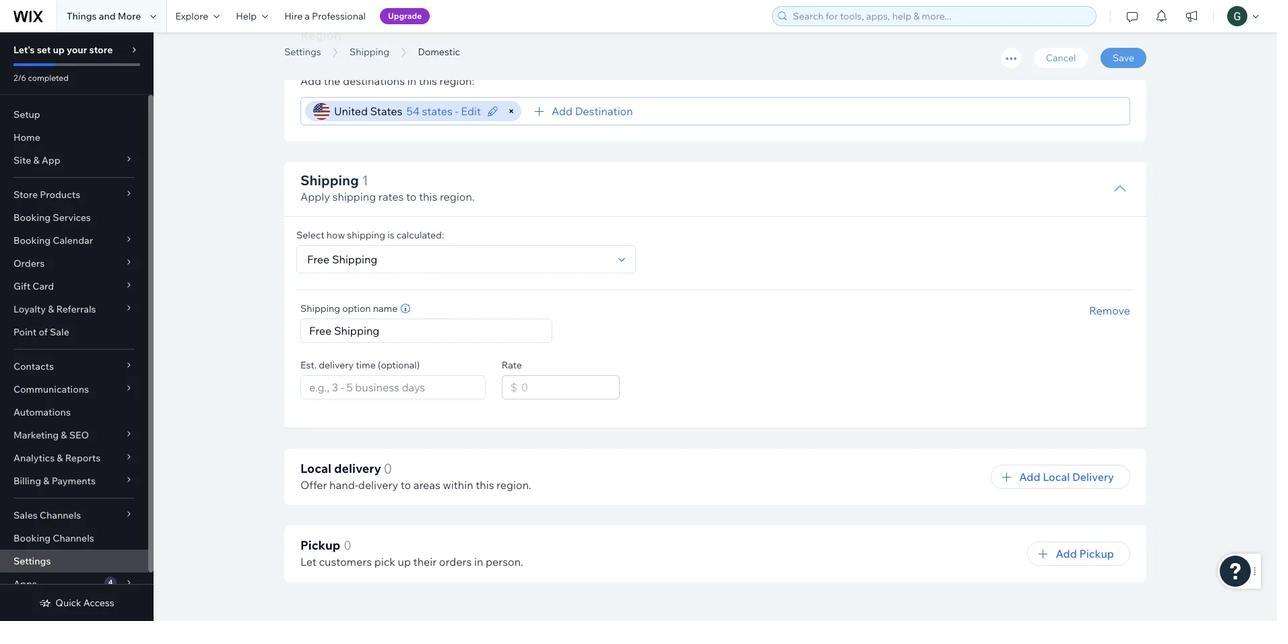 Task type: locate. For each thing, give the bounding box(es) containing it.
areas
[[414, 479, 441, 492]]

2 booking from the top
[[13, 235, 51, 247]]

0 horizontal spatial up
[[53, 44, 65, 56]]

booking down sales
[[13, 532, 51, 545]]

0 vertical spatial settings
[[284, 46, 321, 58]]

domestic down professional on the top left
[[284, 29, 395, 59]]

store
[[89, 44, 113, 56]]

& right loyalty
[[48, 303, 54, 315]]

shipping inside shipping 1 apply shipping rates to this region.
[[333, 190, 376, 204]]

setup link
[[0, 103, 148, 126]]

this left region:
[[419, 74, 437, 88]]

3 booking from the top
[[13, 532, 51, 545]]

local
[[301, 461, 332, 477], [1043, 471, 1070, 484]]

products
[[40, 189, 80, 201]]

0 vertical spatial delivery
[[319, 359, 354, 372]]

1 horizontal spatial in
[[474, 556, 483, 569]]

shipping down the 1
[[333, 190, 376, 204]]

of
[[39, 326, 48, 338]]

e.g., 3 - 5 business days field
[[305, 376, 481, 399]]

referrals
[[56, 303, 96, 315]]

to right rates
[[406, 190, 417, 204]]

add local delivery button
[[991, 465, 1131, 490]]

billing & payments
[[13, 475, 96, 487]]

None field
[[637, 98, 1124, 125], [303, 246, 613, 273], [637, 98, 1124, 125], [303, 246, 613, 273]]

access
[[83, 597, 114, 609]]

0 vertical spatial 0
[[384, 461, 392, 477]]

e.g., Standard Shipping field
[[305, 320, 548, 343]]

delivery
[[319, 359, 354, 372], [334, 461, 381, 477], [358, 479, 398, 492]]

channels up booking channels
[[40, 509, 81, 522]]

shipping option name
[[301, 303, 398, 315]]

channels down sales channels dropdown button
[[53, 532, 94, 545]]

within
[[443, 479, 473, 492]]

loyalty & referrals button
[[0, 298, 148, 321]]

shipping inside shipping 1 apply shipping rates to this region.
[[301, 172, 359, 189]]

destination
[[575, 104, 633, 118]]

hire a professional
[[284, 10, 366, 22]]

1 vertical spatial booking
[[13, 235, 51, 247]]

shipping up apply
[[301, 172, 359, 189]]

settings link down region
[[278, 45, 328, 59]]

local left delivery
[[1043, 471, 1070, 484]]

1 vertical spatial region.
[[497, 479, 532, 492]]

pickup
[[301, 538, 340, 554], [1080, 547, 1115, 561]]

2 vertical spatial booking
[[13, 532, 51, 545]]

0 vertical spatial shipping
[[333, 190, 376, 204]]

& left "reports"
[[57, 452, 63, 464]]

delivery for 0
[[334, 461, 381, 477]]

in up 54
[[408, 74, 417, 88]]

1 horizontal spatial settings link
[[278, 45, 328, 59]]

54 states  - edit button
[[407, 103, 501, 119]]

settings link down booking channels
[[0, 550, 148, 573]]

booking inside 'link'
[[13, 532, 51, 545]]

seo
[[69, 429, 89, 441]]

0 vertical spatial region.
[[440, 190, 475, 204]]

& right site
[[33, 154, 39, 166]]

1 horizontal spatial region.
[[497, 479, 532, 492]]

& right billing
[[43, 475, 50, 487]]

store products button
[[0, 183, 148, 206]]

orders
[[13, 257, 45, 270]]

loyalty
[[13, 303, 46, 315]]

point of sale
[[13, 326, 69, 338]]

0 horizontal spatial settings
[[13, 555, 51, 567]]

Search for tools, apps, help & more... field
[[789, 7, 1092, 26]]

1 vertical spatial this
[[419, 190, 438, 204]]

shipping link
[[343, 45, 396, 59]]

analytics & reports button
[[0, 447, 148, 470]]

set
[[37, 44, 51, 56]]

1 vertical spatial up
[[398, 556, 411, 569]]

0 vertical spatial in
[[408, 74, 417, 88]]

shipping left option
[[301, 303, 340, 315]]

booking for booking services
[[13, 212, 51, 224]]

0 inside the pickup 0 let customers pick up their orders in person.
[[344, 538, 352, 554]]

0 vertical spatial settings link
[[278, 45, 328, 59]]

1
[[362, 172, 369, 189]]

rates
[[379, 190, 404, 204]]

settings
[[284, 46, 321, 58], [13, 555, 51, 567]]

your
[[67, 44, 87, 56]]

up right set
[[53, 44, 65, 56]]

region. up calculated:
[[440, 190, 475, 204]]

0
[[384, 461, 392, 477], [344, 538, 352, 554]]

up right pick
[[398, 556, 411, 569]]

this right rates
[[419, 190, 438, 204]]

sales channels
[[13, 509, 81, 522]]

& for marketing
[[61, 429, 67, 441]]

store
[[13, 189, 38, 201]]

& left seo at the left bottom of page
[[61, 429, 67, 441]]

1 vertical spatial channels
[[53, 532, 94, 545]]

1 horizontal spatial up
[[398, 556, 411, 569]]

(optional)
[[378, 359, 420, 372]]

local inside local delivery 0 offer hand-delivery to areas within this region.
[[301, 461, 332, 477]]

2 vertical spatial this
[[476, 479, 494, 492]]

add
[[301, 74, 321, 88], [552, 104, 573, 118], [1020, 471, 1041, 484], [1056, 547, 1077, 561]]

1 horizontal spatial settings
[[284, 46, 321, 58]]

& inside popup button
[[33, 154, 39, 166]]

let's set up your store
[[13, 44, 113, 56]]

0 vertical spatial up
[[53, 44, 65, 56]]

0 vertical spatial channels
[[40, 509, 81, 522]]

add inside add local delivery button
[[1020, 471, 1041, 484]]

a
[[305, 10, 310, 22]]

1 horizontal spatial domestic
[[418, 46, 460, 58]]

channels for sales channels
[[40, 509, 81, 522]]

1 vertical spatial in
[[474, 556, 483, 569]]

settings up apps
[[13, 555, 51, 567]]

54
[[407, 104, 420, 118]]

1 vertical spatial shipping
[[347, 229, 386, 242]]

add inside add pickup button
[[1056, 547, 1077, 561]]

states
[[370, 104, 403, 118]]

settings down region
[[284, 46, 321, 58]]

& inside 'popup button'
[[43, 475, 50, 487]]

1 horizontal spatial local
[[1043, 471, 1070, 484]]

0 vertical spatial to
[[406, 190, 417, 204]]

booking for booking channels
[[13, 532, 51, 545]]

0 vertical spatial shipping
[[350, 46, 390, 58]]

region.
[[440, 190, 475, 204], [497, 479, 532, 492]]

channels inside dropdown button
[[40, 509, 81, 522]]

1 booking from the top
[[13, 212, 51, 224]]

region
[[301, 28, 341, 43]]

local up offer
[[301, 461, 332, 477]]

channels inside 'link'
[[53, 532, 94, 545]]

add for add destination
[[552, 104, 573, 118]]

in right orders
[[474, 556, 483, 569]]

card
[[33, 280, 54, 292]]

calendar
[[53, 235, 93, 247]]

cancel button
[[1034, 48, 1089, 68]]

delivery right est.
[[319, 359, 354, 372]]

pickup inside add pickup button
[[1080, 547, 1115, 561]]

1 vertical spatial delivery
[[334, 461, 381, 477]]

delivery up hand-
[[334, 461, 381, 477]]

channels for booking channels
[[53, 532, 94, 545]]

how
[[327, 229, 345, 242]]

add for add local delivery
[[1020, 471, 1041, 484]]

up
[[53, 44, 65, 56], [398, 556, 411, 569]]

booking inside dropdown button
[[13, 235, 51, 247]]

this right within at the bottom of the page
[[476, 479, 494, 492]]

1 vertical spatial 0
[[344, 538, 352, 554]]

hire a professional link
[[276, 0, 374, 32]]

booking up orders
[[13, 235, 51, 247]]

to left areas
[[401, 479, 411, 492]]

0 horizontal spatial pickup
[[301, 538, 340, 554]]

$
[[511, 381, 517, 394]]

app
[[42, 154, 60, 166]]

0 vertical spatial booking
[[13, 212, 51, 224]]

add the destinations in this region:
[[301, 74, 475, 88]]

arrow up outline image
[[1114, 182, 1127, 195]]

1 vertical spatial settings link
[[0, 550, 148, 573]]

0 horizontal spatial region.
[[440, 190, 475, 204]]

completed
[[28, 73, 69, 83]]

pick
[[375, 556, 396, 569]]

0 vertical spatial this
[[419, 74, 437, 88]]

& for site
[[33, 154, 39, 166]]

delivery for time
[[319, 359, 354, 372]]

2 vertical spatial shipping
[[301, 303, 340, 315]]

shipping left is
[[347, 229, 386, 242]]

add pickup
[[1056, 547, 1115, 561]]

marketing & seo
[[13, 429, 89, 441]]

1 vertical spatial settings
[[13, 555, 51, 567]]

region. right within at the bottom of the page
[[497, 479, 532, 492]]

add inside add destination button
[[552, 104, 573, 118]]

booking down store on the left top of page
[[13, 212, 51, 224]]

& for loyalty
[[48, 303, 54, 315]]

1 horizontal spatial pickup
[[1080, 547, 1115, 561]]

local delivery 0 offer hand-delivery to areas within this region.
[[301, 461, 532, 492]]

domestic up region:
[[418, 46, 460, 58]]

shipping up destinations
[[350, 46, 390, 58]]

&
[[33, 154, 39, 166], [48, 303, 54, 315], [61, 429, 67, 441], [57, 452, 63, 464], [43, 475, 50, 487]]

1 horizontal spatial 0
[[384, 461, 392, 477]]

more
[[118, 10, 141, 22]]

delivery left areas
[[358, 479, 398, 492]]

0 horizontal spatial 0
[[344, 538, 352, 554]]

quick access
[[55, 597, 114, 609]]

site & app
[[13, 154, 60, 166]]

united states
[[334, 104, 403, 118]]

shipping for 1
[[301, 172, 359, 189]]

1 vertical spatial to
[[401, 479, 411, 492]]

0 horizontal spatial settings link
[[0, 550, 148, 573]]

booking channels link
[[0, 527, 148, 550]]

1 vertical spatial shipping
[[301, 172, 359, 189]]

0 horizontal spatial local
[[301, 461, 332, 477]]

customers
[[319, 556, 372, 569]]



Task type: describe. For each thing, give the bounding box(es) containing it.
region. inside shipping 1 apply shipping rates to this region.
[[440, 190, 475, 204]]

marketing & seo button
[[0, 424, 148, 447]]

loyalty & referrals
[[13, 303, 96, 315]]

up inside the pickup 0 let customers pick up their orders in person.
[[398, 556, 411, 569]]

contacts button
[[0, 355, 148, 378]]

offer
[[301, 479, 327, 492]]

hire
[[284, 10, 303, 22]]

in inside the pickup 0 let customers pick up their orders in person.
[[474, 556, 483, 569]]

delivery
[[1073, 471, 1115, 484]]

united
[[334, 104, 368, 118]]

person.
[[486, 556, 524, 569]]

explore
[[175, 10, 208, 22]]

marketing
[[13, 429, 59, 441]]

local inside button
[[1043, 471, 1070, 484]]

point
[[13, 326, 37, 338]]

0 inside local delivery 0 offer hand-delivery to areas within this region.
[[384, 461, 392, 477]]

2/6
[[13, 73, 26, 83]]

home
[[13, 131, 40, 144]]

rate
[[502, 359, 522, 372]]

& for billing
[[43, 475, 50, 487]]

add for add pickup
[[1056, 547, 1077, 561]]

save button
[[1101, 48, 1147, 68]]

0 horizontal spatial in
[[408, 74, 417, 88]]

let's
[[13, 44, 35, 56]]

booking calendar
[[13, 235, 93, 247]]

hand-
[[330, 479, 358, 492]]

option
[[342, 303, 371, 315]]

site & app button
[[0, 149, 148, 172]]

home link
[[0, 126, 148, 149]]

settings inside sidebar element
[[13, 555, 51, 567]]

the
[[324, 74, 341, 88]]

sale
[[50, 326, 69, 338]]

& for analytics
[[57, 452, 63, 464]]

communications button
[[0, 378, 148, 401]]

destinations
[[343, 74, 405, 88]]

name
[[373, 303, 398, 315]]

region:
[[440, 74, 475, 88]]

-
[[455, 104, 459, 118]]

select
[[297, 229, 325, 242]]

quick access button
[[39, 597, 114, 609]]

reports
[[65, 452, 101, 464]]

point of sale link
[[0, 321, 148, 344]]

this inside local delivery 0 offer hand-delivery to areas within this region.
[[476, 479, 494, 492]]

0 field
[[517, 376, 615, 399]]

payments
[[52, 475, 96, 487]]

select how shipping is calculated:
[[297, 229, 444, 242]]

help button
[[228, 0, 276, 32]]

2 vertical spatial delivery
[[358, 479, 398, 492]]

billing
[[13, 475, 41, 487]]

this inside shipping 1 apply shipping rates to this region.
[[419, 190, 438, 204]]

gift
[[13, 280, 30, 292]]

help
[[236, 10, 257, 22]]

shipping 1 apply shipping rates to this region.
[[301, 172, 475, 204]]

est. delivery time (optional)
[[301, 359, 420, 372]]

their
[[414, 556, 437, 569]]

shipping for option
[[301, 303, 340, 315]]

professional
[[312, 10, 366, 22]]

services
[[53, 212, 91, 224]]

and
[[99, 10, 116, 22]]

54 states  - edit
[[407, 104, 481, 118]]

booking services link
[[0, 206, 148, 229]]

sidebar element
[[0, 32, 154, 621]]

add local delivery
[[1020, 471, 1115, 484]]

remove button
[[1090, 303, 1131, 319]]

0 horizontal spatial domestic
[[284, 29, 395, 59]]

add for add the destinations in this region:
[[301, 74, 321, 88]]

analytics
[[13, 452, 55, 464]]

up inside sidebar element
[[53, 44, 65, 56]]

save
[[1113, 52, 1135, 64]]

upgrade button
[[380, 8, 430, 24]]

add destination button
[[532, 103, 633, 119]]

setup
[[13, 108, 40, 121]]

is
[[388, 229, 395, 242]]

store products
[[13, 189, 80, 201]]

automations
[[13, 406, 71, 418]]

to inside shipping 1 apply shipping rates to this region.
[[406, 190, 417, 204]]

booking channels
[[13, 532, 94, 545]]

calculated:
[[397, 229, 444, 242]]

pickup inside the pickup 0 let customers pick up their orders in person.
[[301, 538, 340, 554]]

remove
[[1090, 304, 1131, 318]]

to inside local delivery 0 offer hand-delivery to areas within this region.
[[401, 479, 411, 492]]

apply
[[301, 190, 330, 204]]

pickup 0 let customers pick up their orders in person.
[[301, 538, 524, 569]]

states
[[422, 104, 453, 118]]

site
[[13, 154, 31, 166]]

things and more
[[67, 10, 141, 22]]

let
[[301, 556, 317, 569]]

quick
[[55, 597, 81, 609]]

communications
[[13, 383, 89, 396]]

orders button
[[0, 252, 148, 275]]

region. inside local delivery 0 offer hand-delivery to areas within this region.
[[497, 479, 532, 492]]

apps
[[13, 578, 37, 590]]

gift card
[[13, 280, 54, 292]]

add pickup button
[[1028, 542, 1131, 566]]

time
[[356, 359, 376, 372]]

booking calendar button
[[0, 229, 148, 252]]

booking for booking calendar
[[13, 235, 51, 247]]

edit
[[461, 104, 481, 118]]

upgrade
[[388, 11, 422, 21]]

contacts
[[13, 361, 54, 373]]



